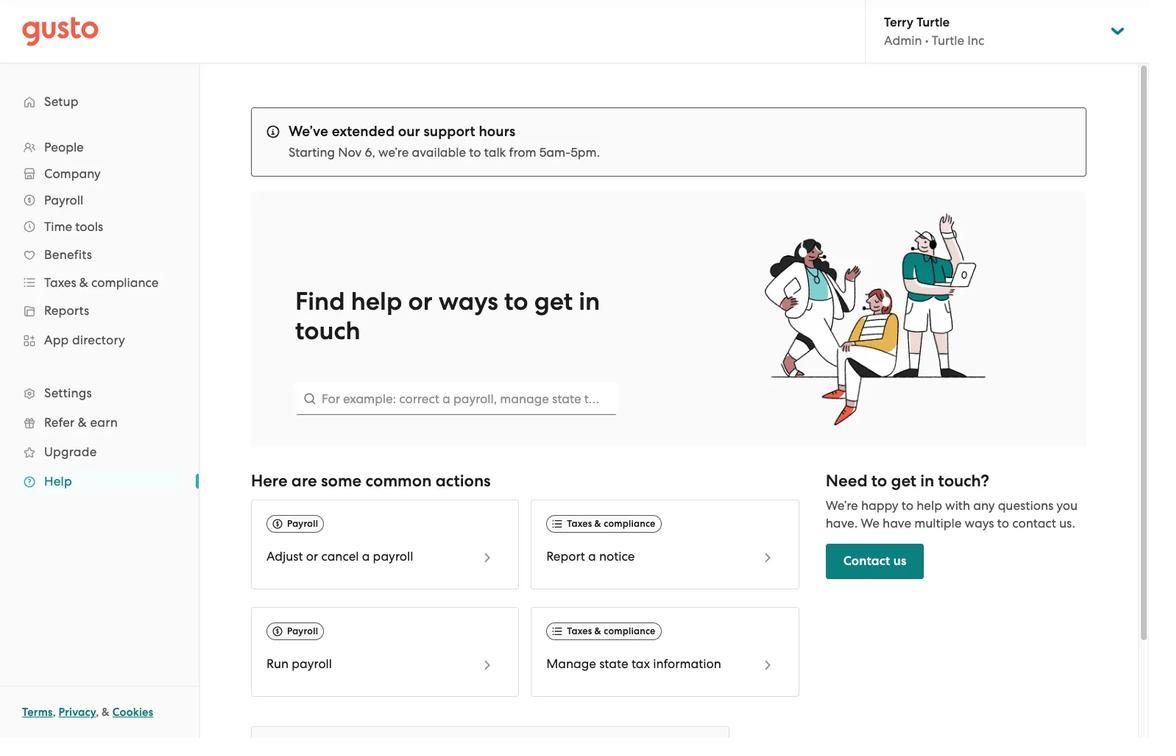 Task type: vqa. For each thing, say whether or not it's contained in the screenshot.
to
yes



Task type: describe. For each thing, give the bounding box(es) containing it.
find help or ways to get in touch
[[295, 287, 600, 346]]

notice
[[600, 550, 635, 564]]

company button
[[15, 161, 184, 187]]

have.
[[826, 516, 858, 531]]

adjust or cancel a payroll
[[267, 550, 413, 564]]

help
[[44, 474, 72, 489]]

state
[[600, 657, 629, 672]]

cookies button
[[113, 704, 153, 722]]

payroll for adjust
[[287, 519, 318, 530]]

app
[[44, 333, 69, 348]]

setup
[[44, 94, 79, 109]]

ways inside find help or ways to get in touch
[[439, 287, 499, 317]]

& left "earn"
[[78, 415, 87, 430]]

contact us button
[[826, 544, 925, 580]]

app directory
[[44, 333, 125, 348]]

privacy
[[59, 706, 96, 720]]

company
[[44, 166, 101, 181]]

multiple
[[915, 516, 962, 531]]

hours
[[479, 123, 516, 140]]

run
[[267, 657, 289, 672]]

we
[[861, 516, 880, 531]]

privacy link
[[59, 706, 96, 720]]

refer & earn link
[[15, 410, 184, 436]]

in inside find help or ways to get in touch
[[579, 287, 600, 317]]

app directory link
[[15, 327, 184, 354]]

support
[[424, 123, 476, 140]]

5pm
[[571, 145, 597, 160]]

reports
[[44, 303, 89, 318]]

manage
[[547, 657, 597, 672]]

tools
[[75, 219, 103, 234]]

we've extended our support hours alert
[[251, 108, 1087, 177]]

taxes for manage
[[567, 626, 592, 637]]

ways inside need to get in touch? we're happy to help with any questions you have. we have multiple ways to contact us.
[[965, 516, 995, 531]]

people button
[[15, 134, 184, 161]]

terms link
[[22, 706, 53, 720]]

have
[[883, 516, 912, 531]]

setup link
[[15, 88, 184, 115]]

& left cookies button
[[102, 706, 110, 720]]

benefits
[[44, 247, 92, 262]]

touch?
[[939, 472, 990, 491]]

in inside need to get in touch? we're happy to help with any questions you have. we have multiple ways to contact us.
[[921, 472, 935, 491]]

starting
[[289, 145, 335, 160]]

5am
[[540, 145, 566, 160]]

refer & earn
[[44, 415, 118, 430]]

common
[[366, 472, 432, 491]]

talk
[[484, 145, 506, 160]]

taxes for report
[[567, 519, 592, 530]]

1 , from the left
[[53, 706, 56, 720]]

people
[[44, 140, 84, 155]]

compliance for report
[[604, 519, 656, 530]]

time tools button
[[15, 214, 184, 240]]

report a notice
[[547, 550, 635, 564]]

from
[[509, 145, 537, 160]]

manage state tax information
[[547, 657, 722, 672]]

here are some common actions
[[251, 472, 491, 491]]

extended
[[332, 123, 395, 140]]

compliance inside dropdown button
[[91, 275, 159, 290]]

we're
[[826, 499, 859, 513]]

tax
[[632, 657, 650, 672]]

taxes & compliance button
[[15, 270, 184, 296]]

us.
[[1060, 516, 1076, 531]]

run payroll
[[267, 657, 332, 672]]

upgrade
[[44, 445, 97, 460]]

0 vertical spatial turtle
[[917, 15, 950, 30]]

happy
[[862, 499, 899, 513]]

payroll for run
[[287, 626, 318, 637]]

time
[[44, 219, 72, 234]]

cookies
[[113, 706, 153, 720]]

here
[[251, 472, 288, 491]]

reports link
[[15, 298, 184, 324]]

contact
[[844, 554, 891, 569]]

admin
[[885, 33, 923, 48]]

get inside need to get in touch? we're happy to help with any questions you have. we have multiple ways to contact us.
[[892, 472, 917, 491]]

or inside find help or ways to get in touch
[[408, 287, 433, 317]]

& up report a notice at the bottom of page
[[595, 519, 602, 530]]

need to get in touch? we're happy to help with any questions you have. we have multiple ways to contact us.
[[826, 472, 1078, 531]]

settings link
[[15, 380, 184, 407]]

taxes & compliance for manage
[[567, 626, 656, 637]]

information
[[654, 657, 722, 672]]

you
[[1057, 499, 1078, 513]]

0 vertical spatial payroll
[[373, 550, 413, 564]]



Task type: locate. For each thing, give the bounding box(es) containing it.
1 vertical spatial payroll
[[287, 519, 318, 530]]

or
[[408, 287, 433, 317], [306, 550, 318, 564]]

& inside dropdown button
[[79, 275, 88, 290]]

•
[[926, 33, 929, 48]]

0 horizontal spatial ways
[[439, 287, 499, 317]]

compliance for manage
[[604, 626, 656, 637]]

0 horizontal spatial ,
[[53, 706, 56, 720]]

with
[[946, 499, 971, 513]]

1 horizontal spatial payroll
[[373, 550, 413, 564]]

1 vertical spatial ways
[[965, 516, 995, 531]]

upgrade link
[[15, 439, 184, 465]]

touch
[[295, 316, 361, 346]]

1 horizontal spatial ways
[[965, 516, 995, 531]]

directory
[[72, 333, 125, 348]]

time tools
[[44, 219, 103, 234]]

0 horizontal spatial help
[[351, 287, 402, 317]]

we've
[[289, 123, 328, 140]]

cancel
[[321, 550, 359, 564]]

list
[[0, 134, 199, 496]]

1 horizontal spatial help
[[917, 499, 943, 513]]

compliance up 'notice'
[[604, 519, 656, 530]]

payroll up the run payroll
[[287, 626, 318, 637]]

refer
[[44, 415, 75, 430]]

settings
[[44, 386, 92, 401]]

payroll up time
[[44, 193, 83, 208]]

& up the state
[[595, 626, 602, 637]]

2 vertical spatial taxes & compliance
[[567, 626, 656, 637]]

0 horizontal spatial get
[[535, 287, 573, 317]]

1 horizontal spatial in
[[921, 472, 935, 491]]

we've extended our support hours
[[289, 123, 516, 140]]

some
[[321, 472, 362, 491]]

gusto navigation element
[[0, 63, 199, 520]]

help inside need to get in touch? we're happy to help with any questions you have. we have multiple ways to contact us.
[[917, 499, 943, 513]]

available
[[412, 145, 466, 160]]

taxes & compliance inside dropdown button
[[44, 275, 159, 290]]

,
[[53, 706, 56, 720], [96, 706, 99, 720]]

1 vertical spatial or
[[306, 550, 318, 564]]

0 vertical spatial get
[[535, 287, 573, 317]]

a
[[362, 550, 370, 564], [589, 550, 596, 564]]

turtle
[[917, 15, 950, 30], [932, 33, 965, 48]]

taxes & compliance for report
[[567, 519, 656, 530]]

0 horizontal spatial a
[[362, 550, 370, 564]]

taxes
[[44, 275, 76, 290], [567, 519, 592, 530], [567, 626, 592, 637]]

find
[[295, 287, 345, 317]]

1 horizontal spatial or
[[408, 287, 433, 317]]

1 vertical spatial turtle
[[932, 33, 965, 48]]

help up multiple
[[917, 499, 943, 513]]

report
[[547, 550, 585, 564]]

starting nov 6, we're available to talk from 5am - 5pm .
[[289, 145, 600, 160]]

help right the find
[[351, 287, 402, 317]]

help
[[351, 287, 402, 317], [917, 499, 943, 513]]

adjust
[[267, 550, 303, 564]]

1 vertical spatial in
[[921, 472, 935, 491]]

need
[[826, 472, 868, 491]]

&
[[79, 275, 88, 290], [78, 415, 87, 430], [595, 519, 602, 530], [595, 626, 602, 637], [102, 706, 110, 720]]

contact us
[[844, 554, 907, 569]]

, left the privacy
[[53, 706, 56, 720]]

list containing people
[[0, 134, 199, 496]]

payroll right the run on the left bottom of the page
[[292, 657, 332, 672]]

taxes up reports
[[44, 275, 76, 290]]

any
[[974, 499, 995, 513]]

to inside find help or ways to get in touch
[[504, 287, 529, 317]]

questions
[[998, 499, 1054, 513]]

0 vertical spatial help
[[351, 287, 402, 317]]

terms
[[22, 706, 53, 720]]

contact
[[1013, 516, 1057, 531]]

-
[[566, 145, 571, 160]]

us
[[894, 554, 907, 569]]

0 vertical spatial taxes & compliance
[[44, 275, 159, 290]]

home image
[[22, 17, 99, 46]]

1 vertical spatial help
[[917, 499, 943, 513]]

terms , privacy , & cookies
[[22, 706, 153, 720]]

help link
[[15, 468, 184, 495]]

actions
[[436, 472, 491, 491]]

2 vertical spatial compliance
[[604, 626, 656, 637]]

0 vertical spatial ways
[[439, 287, 499, 317]]

2 a from the left
[[589, 550, 596, 564]]

turtle right •
[[932, 33, 965, 48]]

our
[[398, 123, 420, 140]]

a right cancel at the left bottom of the page
[[362, 550, 370, 564]]

ways
[[439, 287, 499, 317], [965, 516, 995, 531]]

compliance down the benefits link
[[91, 275, 159, 290]]

taxes & compliance down the benefits link
[[44, 275, 159, 290]]

turtle up •
[[917, 15, 950, 30]]

1 vertical spatial compliance
[[604, 519, 656, 530]]

, left cookies button
[[96, 706, 99, 720]]

0 vertical spatial or
[[408, 287, 433, 317]]

2 vertical spatial taxes
[[567, 626, 592, 637]]

a left 'notice'
[[589, 550, 596, 564]]

are
[[292, 472, 317, 491]]

1 vertical spatial taxes & compliance
[[567, 519, 656, 530]]

1 horizontal spatial get
[[892, 472, 917, 491]]

6,
[[365, 145, 375, 160]]

taxes & compliance
[[44, 275, 159, 290], [567, 519, 656, 530], [567, 626, 656, 637]]

taxes inside dropdown button
[[44, 275, 76, 290]]

1 horizontal spatial ,
[[96, 706, 99, 720]]

1 a from the left
[[362, 550, 370, 564]]

0 vertical spatial taxes
[[44, 275, 76, 290]]

0 vertical spatial in
[[579, 287, 600, 317]]

taxes & compliance up the state
[[567, 626, 656, 637]]

1 vertical spatial get
[[892, 472, 917, 491]]

For example: correct a payroll, manage state taxes, etc. field
[[295, 383, 618, 415]]

2 vertical spatial payroll
[[287, 626, 318, 637]]

1 vertical spatial payroll
[[292, 657, 332, 672]]

.
[[597, 145, 600, 160]]

terry turtle admin • turtle inc
[[885, 15, 985, 48]]

benefits link
[[15, 242, 184, 268]]

& down the benefits link
[[79, 275, 88, 290]]

0 horizontal spatial payroll
[[292, 657, 332, 672]]

compliance up manage state tax information
[[604, 626, 656, 637]]

0 vertical spatial payroll
[[44, 193, 83, 208]]

to
[[469, 145, 481, 160], [504, 287, 529, 317], [872, 472, 888, 491], [902, 499, 914, 513], [998, 516, 1010, 531]]

get
[[535, 287, 573, 317], [892, 472, 917, 491]]

terry
[[885, 15, 914, 30]]

taxes up manage
[[567, 626, 592, 637]]

payroll button
[[15, 187, 184, 214]]

get inside find help or ways to get in touch
[[535, 287, 573, 317]]

inc
[[968, 33, 985, 48]]

0 vertical spatial compliance
[[91, 275, 159, 290]]

compliance
[[91, 275, 159, 290], [604, 519, 656, 530], [604, 626, 656, 637]]

to inside we've extended our support hours alert
[[469, 145, 481, 160]]

1 horizontal spatial a
[[589, 550, 596, 564]]

earn
[[90, 415, 118, 430]]

help inside find help or ways to get in touch
[[351, 287, 402, 317]]

payroll inside dropdown button
[[44, 193, 83, 208]]

payroll right cancel at the left bottom of the page
[[373, 550, 413, 564]]

payroll up adjust
[[287, 519, 318, 530]]

payroll
[[44, 193, 83, 208], [287, 519, 318, 530], [287, 626, 318, 637]]

nov
[[338, 145, 362, 160]]

1 vertical spatial taxes
[[567, 519, 592, 530]]

2 , from the left
[[96, 706, 99, 720]]

0 horizontal spatial in
[[579, 287, 600, 317]]

0 horizontal spatial or
[[306, 550, 318, 564]]

taxes up report a notice at the bottom of page
[[567, 519, 592, 530]]

we're
[[379, 145, 409, 160]]

taxes & compliance up 'notice'
[[567, 519, 656, 530]]



